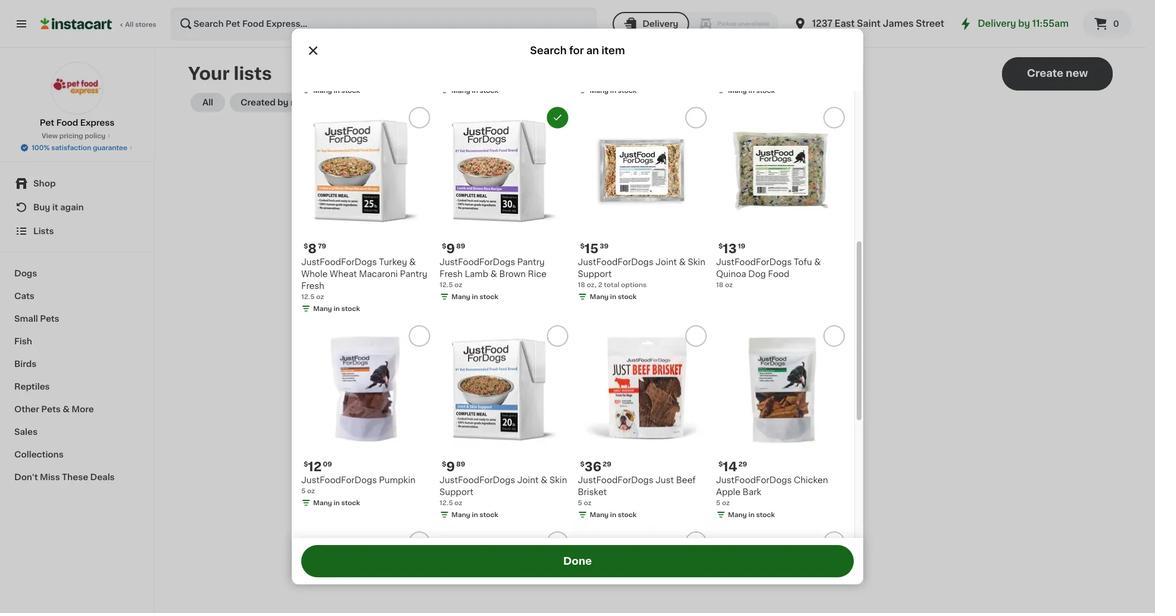 Task type: locate. For each thing, give the bounding box(es) containing it.
$
[[304, 243, 308, 249], [442, 243, 447, 249], [581, 243, 585, 249], [719, 243, 723, 249], [304, 461, 308, 468], [442, 461, 447, 468], [581, 461, 585, 468], [719, 461, 723, 468]]

fish left the "for"
[[518, 52, 535, 60]]

support for 15
[[578, 270, 612, 278]]

satisfaction
[[51, 144, 91, 151]]

all left stores
[[125, 21, 134, 28]]

2 29 from the left
[[739, 461, 748, 468]]

justfoodfordogs for justfoodfordogs beef & russet potato pantry fresh
[[578, 52, 654, 60]]

pet food express logo image
[[51, 62, 103, 114]]

$ for justfoodfordogs chicken apple bark 5 oz
[[719, 461, 723, 468]]

pantry inside justfoodfordogs turkey & whole wheat macaroni pantry fresh 12.5 oz
[[400, 270, 428, 278]]

by left the me on the top
[[278, 98, 289, 107]]

1 horizontal spatial all
[[203, 98, 213, 107]]

0 horizontal spatial lists
[[234, 65, 272, 82]]

1 vertical spatial by
[[278, 98, 289, 107]]

1 29 from the left
[[603, 461, 612, 468]]

quinoa
[[717, 270, 747, 278]]

by for delivery
[[1019, 19, 1031, 28]]

0 vertical spatial beef
[[656, 52, 676, 60]]

1 89 from the top
[[456, 243, 465, 249]]

birds
[[14, 360, 37, 368]]

& for justfoodfordogs beef & russet potato pantry fresh
[[678, 52, 684, 60]]

& inside justfoodfordogs beef & russet potato pantry fresh
[[678, 52, 684, 60]]

18
[[578, 282, 585, 288], [717, 282, 724, 288]]

create
[[1027, 68, 1064, 78], [620, 286, 655, 296]]

0 horizontal spatial create
[[620, 286, 655, 296]]

& for justfoodfordogs fish & sweet potato
[[537, 52, 544, 60]]

& inside justfoodfordogs tofu & quinoa dog food 18 oz
[[815, 258, 821, 266]]

be
[[663, 260, 673, 269]]

$ inside $ 36 29
[[581, 461, 585, 468]]

pantry down delivery 'button'
[[639, 64, 667, 72]]

1237
[[813, 19, 833, 28]]

1 horizontal spatial support
[[578, 270, 612, 278]]

1237 east saint james street
[[813, 19, 945, 28]]

1 horizontal spatial food
[[768, 270, 790, 278]]

1 vertical spatial joint
[[518, 476, 539, 485]]

89
[[456, 243, 465, 249], [456, 461, 465, 468]]

lamb
[[465, 270, 489, 278]]

create inside button
[[1027, 68, 1064, 78]]

0 horizontal spatial 5
[[301, 488, 306, 494]]

street
[[916, 19, 945, 28]]

2 9 from the top
[[447, 461, 455, 473]]

create left new
[[1027, 68, 1064, 78]]

sweet
[[440, 64, 466, 72]]

1 horizontal spatial delivery
[[978, 19, 1017, 28]]

0 vertical spatial lists
[[33, 227, 54, 235]]

potato for sweet
[[468, 64, 496, 72]]

skin inside justfoodfordogs joint & skin support 12.5 oz
[[550, 476, 567, 485]]

2 horizontal spatial pantry
[[639, 64, 667, 72]]

justfoodfordogs for justfoodfordogs joint & skin support 12.5 oz
[[440, 476, 515, 485]]

1 vertical spatial fresh
[[440, 270, 463, 278]]

1 horizontal spatial fresh
[[440, 270, 463, 278]]

beef inside justfoodfordogs just beef brisket 5 oz
[[676, 476, 696, 485]]

$ inside '$ 13 19'
[[719, 243, 723, 249]]

pet food express
[[40, 119, 115, 127]]

$ inside $ 12 09
[[304, 461, 308, 468]]

1 horizontal spatial pantry
[[518, 258, 545, 266]]

0 vertical spatial joint
[[656, 258, 677, 266]]

delivery up justfoodfordogs beef & russet potato pantry fresh
[[643, 20, 679, 28]]

wheat
[[330, 270, 357, 278]]

$ for justfoodfordogs turkey & whole wheat macaroni pantry fresh 12.5 oz
[[304, 243, 308, 249]]

pets right other
[[41, 405, 61, 413]]

by inside button
[[278, 98, 289, 107]]

29 inside $ 36 29
[[603, 461, 612, 468]]

0 vertical spatial pantry
[[639, 64, 667, 72]]

me
[[291, 98, 304, 107]]

justfoodfordogs for justfoodfordogs tofu & quinoa dog food 18 oz
[[717, 258, 792, 266]]

potato down item
[[609, 64, 637, 72]]

lists down 15
[[578, 260, 598, 269]]

justfoodfordogs inside justfoodfordogs just beef brisket 5 oz
[[578, 476, 654, 485]]

pets right small at the left bottom
[[40, 315, 59, 323]]

justfoodfordogs for justfoodfordogs chicken apple bark 5 oz
[[717, 476, 792, 485]]

1 vertical spatial fish
[[14, 337, 32, 346]]

1 horizontal spatial create
[[1027, 68, 1064, 78]]

fresh left the lamb
[[440, 270, 463, 278]]

joint inside justfoodfordogs joint & skin support 12.5 oz
[[518, 476, 539, 485]]

instacart logo image
[[41, 17, 112, 31]]

& inside justfoodfordogs turkey & whole wheat macaroni pantry fresh 12.5 oz
[[409, 258, 416, 266]]

delivery left the 11:55am
[[978, 19, 1017, 28]]

$ inside '$ 14 29'
[[719, 461, 723, 468]]

oz inside justfoodfordogs just beef brisket 5 oz
[[584, 500, 592, 506]]

justfoodfordogs venison & squash
[[301, 52, 422, 72]]

100% satisfaction guarantee
[[32, 144, 127, 151]]

1 horizontal spatial lists
[[578, 260, 598, 269]]

justfoodfordogs joint & skin support 18 oz, 2 total options
[[578, 258, 706, 288]]

pantry
[[639, 64, 667, 72], [518, 258, 545, 266], [400, 270, 428, 278]]

justfoodfordogs fish & sweet potato
[[440, 52, 544, 72]]

$ for justfoodfordogs pumpkin 5 oz
[[304, 461, 308, 468]]

0 vertical spatial lists
[[234, 65, 272, 82]]

& for other pets & more
[[63, 405, 70, 413]]

product group containing 36
[[578, 325, 707, 522]]

0 vertical spatial fresh
[[669, 64, 692, 72]]

cats
[[14, 292, 34, 300]]

79
[[318, 243, 326, 249]]

18 inside justfoodfordogs joint & skin support 18 oz, 2 total options
[[578, 282, 585, 288]]

food
[[56, 119, 78, 127], [768, 270, 790, 278]]

$ 15 39
[[581, 242, 609, 255]]

delivery for delivery
[[643, 20, 679, 28]]

express
[[80, 119, 115, 127]]

& for justfoodfordogs joint & skin support 12.5 oz
[[541, 476, 548, 485]]

2 vertical spatial pantry
[[400, 270, 428, 278]]

all inside 'link'
[[125, 21, 134, 28]]

2 18 from the left
[[717, 282, 724, 288]]

1 18 from the left
[[578, 282, 585, 288]]

1 vertical spatial create
[[620, 286, 655, 296]]

0 vertical spatial 12.5
[[440, 282, 453, 288]]

buy it again
[[33, 203, 84, 211]]

lists
[[234, 65, 272, 82], [639, 247, 660, 257]]

9 for justfoodfordogs joint & skin support
[[447, 461, 455, 473]]

2 potato from the left
[[609, 64, 637, 72]]

lists for no
[[639, 247, 660, 257]]

1 vertical spatial support
[[440, 488, 474, 497]]

9 for justfoodfordogs pantry fresh lamb & brown rice
[[447, 242, 455, 255]]

1 horizontal spatial 18
[[717, 282, 724, 288]]

justfoodfordogs inside justfoodfordogs fish & sweet potato
[[440, 52, 515, 60]]

potato for russet
[[609, 64, 637, 72]]

$ inside $ 15 39
[[581, 243, 585, 249]]

0 vertical spatial support
[[578, 270, 612, 278]]

done
[[564, 556, 592, 566]]

pantry inside justfoodfordogs beef & russet potato pantry fresh
[[639, 64, 667, 72]]

fish up birds
[[14, 337, 32, 346]]

stock inside button
[[757, 87, 775, 94]]

create a list link
[[620, 285, 682, 298]]

east
[[835, 19, 855, 28]]

0 vertical spatial $ 9 89
[[442, 242, 465, 255]]

justfoodfordogs inside justfoodfordogs joint & skin support 12.5 oz
[[440, 476, 515, 485]]

1 vertical spatial pets
[[41, 405, 61, 413]]

no lists yet lists you create will be saved here.
[[578, 247, 723, 269]]

all for all
[[203, 98, 213, 107]]

support
[[578, 270, 612, 278], [440, 488, 474, 497]]

justfoodfordogs for justfoodfordogs joint & skin support 18 oz, 2 total options
[[578, 258, 654, 266]]

venison
[[379, 52, 413, 60]]

0 vertical spatial fish
[[518, 52, 535, 60]]

0 horizontal spatial food
[[56, 119, 78, 127]]

product group containing 8
[[301, 107, 430, 316]]

justfoodfordogs inside justfoodfordogs chicken apple bark 5 oz
[[717, 476, 792, 485]]

many in stock inside button
[[728, 87, 775, 94]]

$ 9 89 up justfoodfordogs joint & skin support 12.5 oz
[[442, 461, 465, 473]]

lists down buy
[[33, 227, 54, 235]]

beef right just
[[676, 476, 696, 485]]

8
[[308, 242, 317, 255]]

rice
[[528, 270, 547, 278]]

$ 9 89
[[442, 242, 465, 255], [442, 461, 465, 473]]

$ 9 89 up the lamb
[[442, 242, 465, 255]]

5 down $ 12 09
[[301, 488, 306, 494]]

oz
[[455, 282, 463, 288], [725, 282, 733, 288], [316, 294, 324, 300], [307, 488, 315, 494], [455, 500, 463, 506], [584, 500, 592, 506], [722, 500, 730, 506]]

justfoodfordogs for justfoodfordogs fish & sweet potato
[[440, 52, 515, 60]]

create left a
[[620, 286, 655, 296]]

justfoodfordogs inside justfoodfordogs pantry fresh lamb & brown rice 12.5 oz
[[440, 258, 515, 266]]

0 horizontal spatial skin
[[550, 476, 567, 485]]

2 vertical spatial fresh
[[301, 282, 325, 290]]

product group
[[301, 107, 430, 316], [440, 107, 569, 304], [578, 107, 707, 304], [717, 107, 845, 290], [301, 325, 430, 510], [440, 325, 569, 522], [578, 325, 707, 522], [717, 325, 845, 522]]

1 vertical spatial beef
[[676, 476, 696, 485]]

view pricing policy
[[42, 133, 106, 139]]

beef down delivery 'button'
[[656, 52, 676, 60]]

1 vertical spatial $ 9 89
[[442, 461, 465, 473]]

1 vertical spatial pantry
[[518, 258, 545, 266]]

joint
[[656, 258, 677, 266], [518, 476, 539, 485]]

fresh down 'whole'
[[301, 282, 325, 290]]

these
[[62, 473, 88, 481]]

dialog
[[292, 0, 864, 613]]

2 89 from the top
[[456, 461, 465, 468]]

18 inside justfoodfordogs tofu & quinoa dog food 18 oz
[[717, 282, 724, 288]]

fresh inside justfoodfordogs beef & russet potato pantry fresh
[[669, 64, 692, 72]]

1 vertical spatial lists
[[639, 247, 660, 257]]

justfoodfordogs pumpkin 5 oz
[[301, 476, 416, 494]]

pantry up rice at the top
[[518, 258, 545, 266]]

89 for justfoodfordogs pantry fresh lamb & brown rice
[[456, 243, 465, 249]]

justfoodfordogs inside justfoodfordogs joint & skin support 18 oz, 2 total options
[[578, 258, 654, 266]]

89 up the lamb
[[456, 243, 465, 249]]

justfoodfordogs inside justfoodfordogs beef & russet potato pantry fresh
[[578, 52, 654, 60]]

lists up the will
[[639, 247, 660, 257]]

done button
[[301, 545, 854, 577]]

potato
[[468, 64, 496, 72], [609, 64, 637, 72]]

potato right sweet
[[468, 64, 496, 72]]

1 vertical spatial 12.5
[[301, 294, 315, 300]]

created by me button
[[230, 93, 315, 112]]

1 horizontal spatial lists
[[639, 247, 660, 257]]

0 horizontal spatial 18
[[578, 282, 585, 288]]

1 horizontal spatial by
[[1019, 19, 1031, 28]]

shop link
[[7, 172, 147, 195]]

product group containing 13
[[717, 107, 845, 290]]

delivery by 11:55am link
[[959, 17, 1069, 31]]

$ 9 89 for justfoodfordogs joint & skin support
[[442, 461, 465, 473]]

food up pricing
[[56, 119, 78, 127]]

other pets & more
[[14, 405, 94, 413]]

0 horizontal spatial delivery
[[643, 20, 679, 28]]

lists up "created" at the left
[[234, 65, 272, 82]]

support inside justfoodfordogs joint & skin support 12.5 oz
[[440, 488, 474, 497]]

2 horizontal spatial fresh
[[669, 64, 692, 72]]

1 potato from the left
[[468, 64, 496, 72]]

1 horizontal spatial fish
[[518, 52, 535, 60]]

justfoodfordogs tofu & quinoa dog food 18 oz
[[717, 258, 821, 288]]

1 horizontal spatial 29
[[739, 461, 748, 468]]

potato inside justfoodfordogs fish & sweet potato
[[468, 64, 496, 72]]

2 vertical spatial 12.5
[[440, 500, 453, 506]]

buy it again link
[[7, 195, 147, 219]]

1 vertical spatial lists
[[578, 260, 598, 269]]

1 vertical spatial 89
[[456, 461, 465, 468]]

29 inside '$ 14 29'
[[739, 461, 748, 468]]

macaroni
[[359, 270, 398, 278]]

1 vertical spatial skin
[[550, 476, 567, 485]]

5 inside justfoodfordogs pumpkin 5 oz
[[301, 488, 306, 494]]

small
[[14, 315, 38, 323]]

fish
[[518, 52, 535, 60], [14, 337, 32, 346]]

& inside justfoodfordogs venison & squash
[[415, 52, 422, 60]]

view pricing policy link
[[42, 131, 113, 141]]

justfoodfordogs inside justfoodfordogs tofu & quinoa dog food 18 oz
[[717, 258, 792, 266]]

many in stock
[[313, 87, 360, 94], [452, 87, 499, 94], [590, 87, 637, 94], [728, 87, 775, 94], [452, 294, 499, 300], [590, 294, 637, 300], [313, 305, 360, 312], [313, 500, 360, 506], [452, 512, 499, 518], [590, 512, 637, 518], [728, 512, 775, 518]]

0 horizontal spatial potato
[[468, 64, 496, 72]]

$ inside $ 8 79
[[304, 243, 308, 249]]

support for 9
[[440, 488, 474, 497]]

0 horizontal spatial fresh
[[301, 282, 325, 290]]

by left the 11:55am
[[1019, 19, 1031, 28]]

justfoodfordogs inside justfoodfordogs pumpkin 5 oz
[[301, 476, 377, 485]]

lists inside no lists yet lists you create will be saved here.
[[639, 247, 660, 257]]

don't
[[14, 473, 38, 481]]

beef
[[656, 52, 676, 60], [676, 476, 696, 485]]

search for an item
[[530, 46, 625, 56]]

fresh down service type group
[[669, 64, 692, 72]]

9 up justfoodfordogs pantry fresh lamb & brown rice 12.5 oz
[[447, 242, 455, 255]]

89 up justfoodfordogs joint & skin support 12.5 oz
[[456, 461, 465, 468]]

1 horizontal spatial joint
[[656, 258, 677, 266]]

1 vertical spatial 9
[[447, 461, 455, 473]]

food right dog at right top
[[768, 270, 790, 278]]

0 horizontal spatial joint
[[518, 476, 539, 485]]

0 horizontal spatial support
[[440, 488, 474, 497]]

& inside justfoodfordogs fish & sweet potato
[[537, 52, 544, 60]]

created by me
[[241, 98, 304, 107]]

0 vertical spatial by
[[1019, 19, 1031, 28]]

pets for other
[[41, 405, 61, 413]]

oz inside justfoodfordogs chicken apple bark 5 oz
[[722, 500, 730, 506]]

5 down the brisket
[[578, 500, 582, 506]]

pantry down turkey
[[400, 270, 428, 278]]

12.5
[[440, 282, 453, 288], [301, 294, 315, 300], [440, 500, 453, 506]]

0 horizontal spatial fish
[[14, 337, 32, 346]]

all down your
[[203, 98, 213, 107]]

oz inside justfoodfordogs joint & skin support 12.5 oz
[[455, 500, 463, 506]]

2 $ 9 89 from the top
[[442, 461, 465, 473]]

$ for justfoodfordogs just beef brisket 5 oz
[[581, 461, 585, 468]]

search
[[530, 46, 567, 56]]

will
[[647, 260, 660, 269]]

9
[[447, 242, 455, 255], [447, 461, 455, 473]]

support inside justfoodfordogs joint & skin support 18 oz, 2 total options
[[578, 270, 612, 278]]

1 horizontal spatial potato
[[609, 64, 637, 72]]

1 vertical spatial food
[[768, 270, 790, 278]]

all button
[[191, 93, 225, 112]]

0 vertical spatial 9
[[447, 242, 455, 255]]

0 vertical spatial pets
[[40, 315, 59, 323]]

1 horizontal spatial 5
[[578, 500, 582, 506]]

12.5 inside justfoodfordogs pantry fresh lamb & brown rice 12.5 oz
[[440, 282, 453, 288]]

don't miss these deals link
[[7, 466, 147, 489]]

0 vertical spatial all
[[125, 21, 134, 28]]

29 right '14'
[[739, 461, 748, 468]]

view
[[42, 133, 58, 139]]

created
[[241, 98, 276, 107]]

& inside justfoodfordogs pantry fresh lamb & brown rice 12.5 oz
[[491, 270, 497, 278]]

delivery inside delivery 'button'
[[643, 20, 679, 28]]

0 horizontal spatial all
[[125, 21, 134, 28]]

0 button
[[1084, 10, 1132, 38]]

justfoodfordogs
[[301, 52, 377, 60], [440, 52, 515, 60], [578, 52, 654, 60], [301, 258, 377, 266], [440, 258, 515, 266], [578, 258, 654, 266], [717, 258, 792, 266], [301, 476, 377, 485], [440, 476, 515, 485], [578, 476, 654, 485], [717, 476, 792, 485]]

product group containing 14
[[717, 325, 845, 522]]

justfoodfordogs for justfoodfordogs turkey & whole wheat macaroni pantry fresh 12.5 oz
[[301, 258, 377, 266]]

beef inside justfoodfordogs beef & russet potato pantry fresh
[[656, 52, 676, 60]]

18 left oz,
[[578, 282, 585, 288]]

all inside button
[[203, 98, 213, 107]]

oz inside justfoodfordogs turkey & whole wheat macaroni pantry fresh 12.5 oz
[[316, 294, 324, 300]]

None search field
[[170, 7, 598, 41]]

1 horizontal spatial beef
[[676, 476, 696, 485]]

5 down apple
[[717, 500, 721, 506]]

0 horizontal spatial pantry
[[400, 270, 428, 278]]

0 horizontal spatial beef
[[656, 52, 676, 60]]

29 right the 36
[[603, 461, 612, 468]]

delivery inside delivery by 11:55am link
[[978, 19, 1017, 28]]

0 vertical spatial 89
[[456, 243, 465, 249]]

1 vertical spatial all
[[203, 98, 213, 107]]

5 inside justfoodfordogs chicken apple bark 5 oz
[[717, 500, 721, 506]]

89 for justfoodfordogs joint & skin support
[[456, 461, 465, 468]]

9 up justfoodfordogs joint & skin support 12.5 oz
[[447, 461, 455, 473]]

0 vertical spatial create
[[1027, 68, 1064, 78]]

1 $ 9 89 from the top
[[442, 242, 465, 255]]

$ for justfoodfordogs pantry fresh lamb & brown rice 12.5 oz
[[442, 243, 447, 249]]

5 inside justfoodfordogs just beef brisket 5 oz
[[578, 500, 582, 506]]

18 down quinoa
[[717, 282, 724, 288]]

joint inside justfoodfordogs joint & skin support 18 oz, 2 total options
[[656, 258, 677, 266]]

new
[[1066, 68, 1089, 78]]

justfoodfordogs inside justfoodfordogs venison & squash
[[301, 52, 377, 60]]

many
[[313, 87, 332, 94], [452, 87, 471, 94], [590, 87, 609, 94], [728, 87, 747, 94], [452, 294, 471, 300], [590, 294, 609, 300], [313, 305, 332, 312], [313, 500, 332, 506], [452, 512, 471, 518], [590, 512, 609, 518], [728, 512, 747, 518]]

1 9 from the top
[[447, 242, 455, 255]]

1 horizontal spatial skin
[[688, 258, 706, 266]]

& inside justfoodfordogs joint & skin support 12.5 oz
[[541, 476, 548, 485]]

0 vertical spatial skin
[[688, 258, 706, 266]]

& inside justfoodfordogs joint & skin support 18 oz, 2 total options
[[679, 258, 686, 266]]

delivery by 11:55am
[[978, 19, 1069, 28]]

0 horizontal spatial by
[[278, 98, 289, 107]]

skin inside justfoodfordogs joint & skin support 18 oz, 2 total options
[[688, 258, 706, 266]]

0 horizontal spatial 29
[[603, 461, 612, 468]]

2 horizontal spatial 5
[[717, 500, 721, 506]]

justfoodfordogs inside justfoodfordogs turkey & whole wheat macaroni pantry fresh 12.5 oz
[[301, 258, 377, 266]]

potato inside justfoodfordogs beef & russet potato pantry fresh
[[609, 64, 637, 72]]



Task type: vqa. For each thing, say whether or not it's contained in the screenshot.
Here on the bottom left of the page
no



Task type: describe. For each thing, give the bounding box(es) containing it.
create a list
[[620, 286, 682, 296]]

1237 east saint james street button
[[794, 7, 945, 41]]

pet food express link
[[40, 62, 115, 129]]

more
[[72, 405, 94, 413]]

shop
[[33, 179, 56, 188]]

09
[[323, 461, 332, 468]]

5 for 14
[[717, 500, 721, 506]]

13
[[723, 242, 737, 255]]

other
[[14, 405, 39, 413]]

0 horizontal spatial lists
[[33, 227, 54, 235]]

a
[[658, 286, 664, 296]]

$ 14 29
[[719, 461, 748, 473]]

by for created
[[278, 98, 289, 107]]

you
[[600, 260, 616, 269]]

dogs
[[14, 269, 37, 278]]

12.5 inside justfoodfordogs joint & skin support 12.5 oz
[[440, 500, 453, 506]]

12.5 inside justfoodfordogs turkey & whole wheat macaroni pantry fresh 12.5 oz
[[301, 294, 315, 300]]

create new
[[1027, 68, 1089, 78]]

many inside button
[[728, 87, 747, 94]]

justfoodfordogs for justfoodfordogs pumpkin 5 oz
[[301, 476, 377, 485]]

joint for 9
[[518, 476, 539, 485]]

5 for 36
[[578, 500, 582, 506]]

total
[[604, 282, 620, 288]]

$ 13 19
[[719, 242, 746, 255]]

create
[[618, 260, 645, 269]]

brisket
[[578, 488, 607, 497]]

chicken
[[794, 476, 829, 485]]

brown
[[500, 270, 526, 278]]

dog
[[749, 270, 766, 278]]

14
[[723, 461, 738, 473]]

delivery button
[[613, 12, 689, 36]]

all stores link
[[41, 7, 157, 41]]

19
[[738, 243, 746, 249]]

100%
[[32, 144, 50, 151]]

pumpkin
[[379, 476, 416, 485]]

just
[[656, 476, 674, 485]]

here.
[[703, 260, 723, 269]]

sales link
[[7, 421, 147, 443]]

small pets link
[[7, 307, 147, 330]]

guarantee
[[93, 144, 127, 151]]

justfoodfordogs turkey & whole wheat macaroni pantry fresh 12.5 oz
[[301, 258, 428, 300]]

lists link
[[7, 219, 147, 243]]

36
[[585, 461, 602, 473]]

oz inside justfoodfordogs pumpkin 5 oz
[[307, 488, 315, 494]]

other pets & more link
[[7, 398, 147, 421]]

joint for 15
[[656, 258, 677, 266]]

100% satisfaction guarantee button
[[20, 141, 135, 153]]

$ for justfoodfordogs joint & skin support 12.5 oz
[[442, 461, 447, 468]]

birds link
[[7, 353, 147, 375]]

justfoodfordogs for justfoodfordogs just beef brisket 5 oz
[[578, 476, 654, 485]]

for
[[569, 46, 584, 56]]

product group containing 15
[[578, 107, 707, 304]]

skin for 15
[[688, 258, 706, 266]]

small pets
[[14, 315, 59, 323]]

again
[[60, 203, 84, 211]]

service type group
[[613, 12, 779, 36]]

all stores
[[125, 21, 156, 28]]

russet
[[578, 64, 607, 72]]

& for justfoodfordogs tofu & quinoa dog food 18 oz
[[815, 258, 821, 266]]

don't miss these deals
[[14, 473, 115, 481]]

all for all stores
[[125, 21, 134, 28]]

justfoodfordogs just beef brisket 5 oz
[[578, 476, 696, 506]]

2
[[599, 282, 603, 288]]

yet
[[663, 247, 680, 257]]

create new button
[[1003, 57, 1113, 91]]

& for justfoodfordogs turkey & whole wheat macaroni pantry fresh 12.5 oz
[[409, 258, 416, 266]]

29 for 36
[[603, 461, 612, 468]]

fresh inside justfoodfordogs pantry fresh lamb & brown rice 12.5 oz
[[440, 270, 463, 278]]

$ for justfoodfordogs joint & skin support 18 oz, 2 total options
[[581, 243, 585, 249]]

lists inside no lists yet lists you create will be saved here.
[[578, 260, 598, 269]]

pantry inside justfoodfordogs pantry fresh lamb & brown rice 12.5 oz
[[518, 258, 545, 266]]

delivery for delivery by 11:55am
[[978, 19, 1017, 28]]

oz inside justfoodfordogs pantry fresh lamb & brown rice 12.5 oz
[[455, 282, 463, 288]]

0
[[1114, 20, 1120, 28]]

collections link
[[7, 443, 147, 466]]

an
[[587, 46, 599, 56]]

skin for 9
[[550, 476, 567, 485]]

deals
[[90, 473, 115, 481]]

fish inside justfoodfordogs fish & sweet potato
[[518, 52, 535, 60]]

in inside button
[[749, 87, 755, 94]]

justfoodfordogs for justfoodfordogs venison & squash
[[301, 52, 377, 60]]

many in stock button
[[717, 0, 845, 98]]

29 for 14
[[739, 461, 748, 468]]

justfoodfordogs chicken apple bark 5 oz
[[717, 476, 829, 506]]

unselect item image
[[553, 113, 563, 123]]

bark
[[743, 488, 762, 497]]

it
[[52, 203, 58, 211]]

oz inside justfoodfordogs tofu & quinoa dog food 18 oz
[[725, 282, 733, 288]]

item
[[602, 46, 625, 56]]

sales
[[14, 428, 38, 436]]

your lists
[[188, 65, 272, 82]]

fresh inside justfoodfordogs turkey & whole wheat macaroni pantry fresh 12.5 oz
[[301, 282, 325, 290]]

stores
[[135, 21, 156, 28]]

pets for small
[[40, 315, 59, 323]]

lists for your
[[234, 65, 272, 82]]

justfoodfordogs joint & skin support 12.5 oz
[[440, 476, 567, 506]]

tofu
[[794, 258, 813, 266]]

list
[[666, 286, 682, 296]]

& for justfoodfordogs joint & skin support 18 oz, 2 total options
[[679, 258, 686, 266]]

pet
[[40, 119, 54, 127]]

$ 8 79
[[304, 242, 326, 255]]

saint
[[857, 19, 881, 28]]

fish link
[[7, 330, 147, 353]]

saved
[[676, 260, 700, 269]]

whole
[[301, 270, 328, 278]]

justfoodfordogs for justfoodfordogs pantry fresh lamb & brown rice 12.5 oz
[[440, 258, 515, 266]]

food inside justfoodfordogs tofu & quinoa dog food 18 oz
[[768, 270, 790, 278]]

apple
[[717, 488, 741, 497]]

dialog containing 8
[[292, 0, 864, 613]]

dogs link
[[7, 262, 147, 285]]

create for create new
[[1027, 68, 1064, 78]]

product group containing 12
[[301, 325, 430, 510]]

reptiles
[[14, 382, 50, 391]]

oz,
[[587, 282, 597, 288]]

0 vertical spatial food
[[56, 119, 78, 127]]

$ 9 89 for justfoodfordogs pantry fresh lamb & brown rice
[[442, 242, 465, 255]]

no
[[622, 247, 636, 257]]

& for justfoodfordogs venison & squash
[[415, 52, 422, 60]]

create for create a list
[[620, 286, 655, 296]]

justfoodfordogs beef & russet potato pantry fresh
[[578, 52, 692, 72]]

buy
[[33, 203, 50, 211]]

collections
[[14, 450, 64, 459]]



